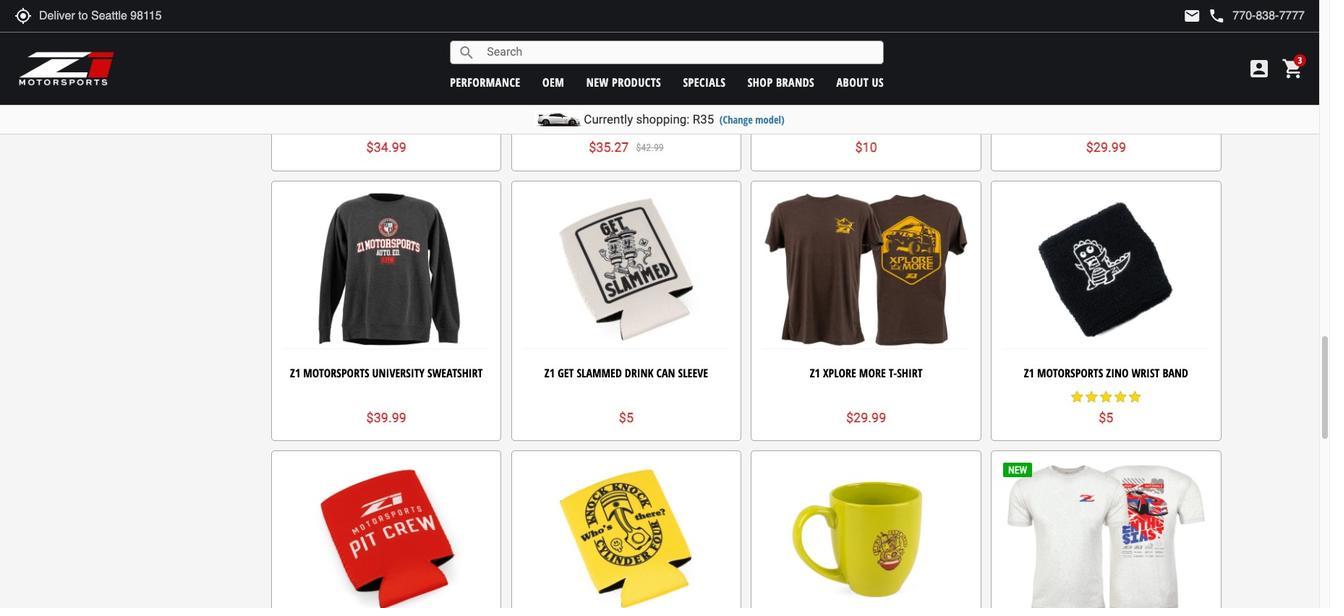Task type: vqa. For each thing, say whether or not it's contained in the screenshot.


Task type: describe. For each thing, give the bounding box(es) containing it.
z1 for z1 get slammed drink can sleeve
[[545, 365, 555, 381]]

about us link
[[837, 74, 884, 90]]

mail link
[[1184, 7, 1201, 25]]

band
[[1163, 365, 1189, 381]]

t- for z1 xplore more t-shirt
[[889, 365, 897, 381]]

$29.99 for more
[[847, 410, 887, 425]]

xplore
[[823, 365, 857, 381]]

z1 for z1 motorsports zino wrist band
[[1024, 365, 1035, 381]]

t- for z1 modified cars t-shirt
[[1133, 103, 1141, 119]]

search
[[458, 44, 476, 61]]

shirt for z1 xplore more t-shirt
[[897, 365, 923, 381]]

$29.99 for cars
[[1087, 140, 1127, 155]]

oem
[[543, 74, 565, 90]]

z1 for z1 motorsports university sweatshirt
[[290, 365, 300, 381]]

shop
[[748, 74, 773, 90]]

$10
[[856, 140, 878, 155]]

motorshorts
[[625, 103, 692, 119]]

about
[[837, 74, 869, 90]]

z1 for z1 get slammed ceramic mug
[[794, 103, 804, 119]]

wrist
[[1132, 365, 1160, 381]]

z1 x forsberg never lift t-shirt/sticker bundle
[[289, 103, 484, 131]]

never
[[358, 103, 387, 119]]

new products
[[587, 74, 661, 90]]

shopping:
[[636, 112, 690, 127]]

r35
[[693, 112, 714, 127]]

1 star from the left
[[1070, 390, 1085, 405]]

zino
[[1106, 365, 1129, 381]]

1 $5 from the left
[[619, 410, 634, 425]]

z1 modified cars t-shirt
[[1046, 103, 1167, 119]]

$35.27
[[589, 140, 629, 155]]

slammed for drink
[[577, 365, 622, 381]]

z1 xplore more t-shirt
[[810, 365, 923, 381]]

$5 inside star star star star star $5
[[1099, 410, 1114, 425]]

about us
[[837, 74, 884, 90]]

$34.99
[[367, 140, 407, 155]]

new
[[587, 74, 609, 90]]

z1 for z1 modified cars t-shirt
[[1046, 103, 1057, 119]]

specials link
[[683, 74, 726, 90]]

specials
[[683, 74, 726, 90]]

$42.99
[[636, 142, 664, 153]]

shirt/sticker
[[419, 103, 484, 119]]

phone
[[1209, 7, 1226, 25]]

z1 motorsports university sweatshirt
[[290, 365, 483, 381]]

products
[[612, 74, 661, 90]]

model)
[[756, 113, 785, 127]]

z1 for z1 x forsberg never lift t-shirt/sticker bundle
[[289, 103, 299, 119]]

$39.99
[[367, 410, 407, 425]]



Task type: locate. For each thing, give the bounding box(es) containing it.
0 vertical spatial $29.99
[[1087, 140, 1127, 155]]

currently shopping: r35 (change model)
[[584, 112, 785, 127]]

0 horizontal spatial $5
[[619, 410, 634, 425]]

1 horizontal spatial motorsports
[[1038, 365, 1104, 381]]

can
[[657, 365, 675, 381]]

cars
[[1108, 103, 1130, 119]]

get for z1 get slammed ceramic mug
[[807, 103, 823, 119]]

shirt right more
[[897, 365, 923, 381]]

performance link
[[450, 74, 521, 90]]

performance
[[450, 74, 521, 90]]

1 motorsports from the left
[[303, 365, 369, 381]]

more
[[859, 365, 886, 381]]

z1 motorsports zino wrist band
[[1024, 365, 1189, 381]]

shopping_cart link
[[1278, 57, 1305, 80]]

$5 down the z1 get slammed drink can sleeve
[[619, 410, 634, 425]]

drink
[[625, 365, 654, 381]]

shirt
[[1141, 103, 1167, 119], [897, 365, 923, 381]]

account_box
[[1248, 57, 1271, 80]]

slammed for ceramic
[[826, 103, 871, 119]]

(change model) link
[[720, 113, 785, 127]]

$29.99 down z1 modified cars t-shirt
[[1087, 140, 1127, 155]]

$29.99
[[1087, 140, 1127, 155], [847, 410, 887, 425]]

0 horizontal spatial shirt
[[897, 365, 923, 381]]

1 vertical spatial slammed
[[577, 365, 622, 381]]

1 horizontal spatial shirt
[[1141, 103, 1167, 119]]

motorsports left university
[[303, 365, 369, 381]]

2 $5 from the left
[[1099, 410, 1114, 425]]

motorsports
[[303, 365, 369, 381], [1038, 365, 1104, 381]]

sweatshirt
[[428, 365, 483, 381]]

1 horizontal spatial $29.99
[[1087, 140, 1127, 155]]

3 star from the left
[[1099, 390, 1114, 405]]

0 vertical spatial slammed
[[826, 103, 871, 119]]

motorsports left zino
[[1038, 365, 1104, 381]]

z1
[[289, 103, 299, 119], [561, 103, 571, 119], [794, 103, 804, 119], [1046, 103, 1057, 119], [290, 365, 300, 381], [545, 365, 555, 381], [810, 365, 820, 381], [1024, 365, 1035, 381]]

1 horizontal spatial get
[[807, 103, 823, 119]]

bundle
[[369, 115, 404, 131]]

$35.27 $42.99
[[589, 140, 664, 155]]

0 horizontal spatial t-
[[411, 103, 419, 119]]

brands
[[776, 74, 815, 90]]

$29.99 down z1 xplore more t-shirt
[[847, 410, 887, 425]]

z1 inside z1 x forsberg never lift t-shirt/sticker bundle
[[289, 103, 299, 119]]

slammed
[[826, 103, 871, 119], [577, 365, 622, 381]]

get
[[807, 103, 823, 119], [558, 365, 574, 381]]

new products link
[[587, 74, 661, 90]]

ceramic
[[874, 103, 914, 119]]

sleeve
[[678, 365, 708, 381]]

z1 motorsports logo image
[[18, 51, 115, 87]]

z1 get slammed drink can sleeve
[[545, 365, 708, 381]]

t- right more
[[889, 365, 897, 381]]

shop brands
[[748, 74, 815, 90]]

1 horizontal spatial t-
[[889, 365, 897, 381]]

(change
[[720, 113, 753, 127]]

1 vertical spatial shirt
[[897, 365, 923, 381]]

t- right cars
[[1133, 103, 1141, 119]]

0 horizontal spatial slammed
[[577, 365, 622, 381]]

$5 down z1 motorsports zino wrist band
[[1099, 410, 1114, 425]]

shop brands link
[[748, 74, 815, 90]]

2 horizontal spatial t-
[[1133, 103, 1141, 119]]

phone link
[[1209, 7, 1305, 25]]

t- inside z1 x forsberg never lift t-shirt/sticker bundle
[[411, 103, 419, 119]]

my_location
[[14, 7, 32, 25]]

1 vertical spatial $29.99
[[847, 410, 887, 425]]

z1 get slammed ceramic mug
[[794, 103, 939, 119]]

get for z1 get slammed drink can sleeve
[[558, 365, 574, 381]]

mail phone
[[1184, 7, 1226, 25]]

1 horizontal spatial slammed
[[826, 103, 871, 119]]

t-
[[411, 103, 419, 119], [1133, 103, 1141, 119], [889, 365, 897, 381]]

lift
[[390, 103, 408, 119]]

mug
[[917, 103, 939, 119]]

2 motorsports from the left
[[1038, 365, 1104, 381]]

0 vertical spatial shirt
[[1141, 103, 1167, 119]]

0 horizontal spatial motorsports
[[303, 365, 369, 381]]

1 horizontal spatial $5
[[1099, 410, 1114, 425]]

5 star from the left
[[1128, 390, 1143, 405]]

shopping_cart
[[1282, 57, 1305, 80]]

currently
[[584, 112, 633, 127]]

0 horizontal spatial $29.99
[[847, 410, 887, 425]]

x
[[302, 103, 307, 119]]

us
[[872, 74, 884, 90]]

z1 for z1 hawaiian motorshorts
[[561, 103, 571, 119]]

motorsports for university
[[303, 365, 369, 381]]

university
[[372, 365, 425, 381]]

shirt for z1 modified cars t-shirt
[[1141, 103, 1167, 119]]

mail
[[1184, 7, 1201, 25]]

t- right 'lift'
[[411, 103, 419, 119]]

z1 hawaiian motorshorts
[[561, 103, 692, 119]]

4 star from the left
[[1114, 390, 1128, 405]]

shirt right cars
[[1141, 103, 1167, 119]]

modified
[[1059, 103, 1105, 119]]

star star star star star $5
[[1070, 390, 1143, 425]]

oem link
[[543, 74, 565, 90]]

0 horizontal spatial get
[[558, 365, 574, 381]]

1 vertical spatial get
[[558, 365, 574, 381]]

hawaiian
[[574, 103, 622, 119]]

slammed left drink
[[577, 365, 622, 381]]

z1 for z1 xplore more t-shirt
[[810, 365, 820, 381]]

Search search field
[[476, 41, 884, 64]]

0 vertical spatial get
[[807, 103, 823, 119]]

account_box link
[[1244, 57, 1275, 80]]

$5
[[619, 410, 634, 425], [1099, 410, 1114, 425]]

forsberg
[[310, 103, 355, 119]]

slammed down about at right
[[826, 103, 871, 119]]

star
[[1070, 390, 1085, 405], [1085, 390, 1099, 405], [1099, 390, 1114, 405], [1114, 390, 1128, 405], [1128, 390, 1143, 405]]

motorsports for zino
[[1038, 365, 1104, 381]]

2 star from the left
[[1085, 390, 1099, 405]]



